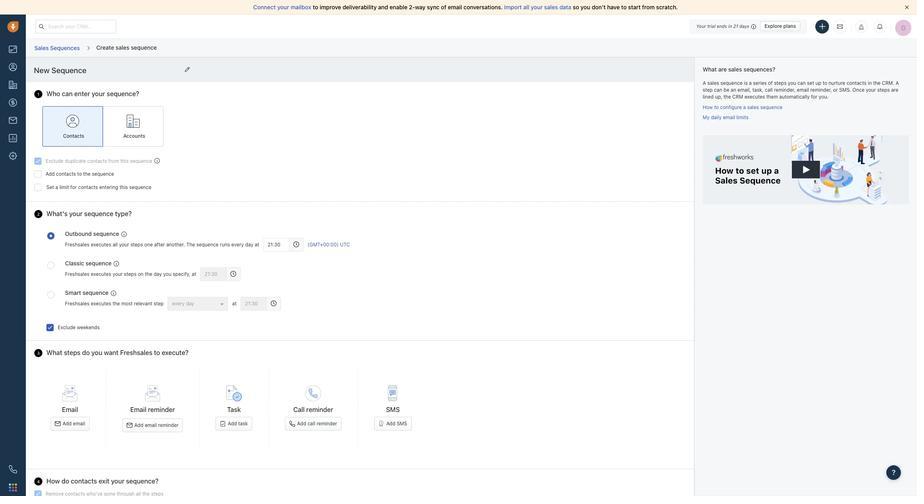 Task type: describe. For each thing, give the bounding box(es) containing it.
email inside button
[[145, 422, 157, 428]]

<span class=" ">sales reps can use this for traditional drip campaigns e.g. reengaging with cold prospects</span> image
[[121, 231, 127, 237]]

most
[[121, 301, 133, 307]]

email inside button
[[73, 421, 85, 427]]

sequence up type? at top
[[129, 184, 152, 190]]

1 horizontal spatial a
[[744, 104, 746, 110]]

set
[[46, 184, 54, 190]]

my daily email limits link
[[703, 114, 749, 120]]

2 reminder, from the left
[[811, 87, 833, 93]]

in inside a sales sequence is a series of steps you can set up to nurture contacts in the crm. a step can be an email, task, call reminder, email reminder, or sms. once your steps are lined up, the crm executes them automatically for you.
[[869, 80, 873, 86]]

be
[[724, 87, 730, 93]]

3
[[37, 350, 40, 355]]

the left most
[[113, 301, 120, 307]]

phone image
[[9, 465, 17, 473]]

to up daily
[[715, 104, 719, 110]]

steps up them
[[775, 80, 787, 86]]

specify,
[[173, 271, 191, 277]]

what's your sequence type?
[[46, 210, 132, 217]]

what's
[[46, 210, 68, 217]]

(gmt+00:00) utc link
[[308, 241, 350, 248]]

every contact has a unique email address, so don't worry about duplication. image
[[154, 158, 160, 164]]

0 vertical spatial all
[[524, 4, 530, 11]]

classic sequence
[[65, 260, 112, 267]]

1 vertical spatial from
[[108, 158, 119, 164]]

executes inside a sales sequence is a series of steps you can set up to nurture contacts in the crm. a step can be an email, task, call reminder, email reminder, or sms. once your steps are lined up, the crm executes them automatically for you.
[[745, 94, 766, 100]]

freshsales executes the most relevant step
[[65, 301, 164, 307]]

0 vertical spatial every
[[232, 242, 244, 248]]

call reminder
[[294, 406, 333, 413]]

email,
[[738, 87, 752, 93]]

lined
[[703, 94, 714, 100]]

sequence inside a sales sequence is a series of steps you can set up to nurture contacts in the crm. a step can be an email, task, call reminder, email reminder, or sms. once your steps are lined up, the crm executes them automatically for you.
[[721, 80, 743, 86]]

of inside a sales sequence is a series of steps you can set up to nurture contacts in the crm. a step can be an email, task, call reminder, email reminder, or sms. once your steps are lined up, the crm executes them automatically for you.
[[769, 80, 773, 86]]

0 vertical spatial in
[[729, 23, 733, 29]]

0 vertical spatial of
[[441, 4, 447, 11]]

your inside a sales sequence is a series of steps you can set up to nurture contacts in the crm. a step can be an email, task, call reminder, email reminder, or sms. once your steps are lined up, the crm executes them automatically for you.
[[867, 87, 877, 93]]

my
[[703, 114, 710, 120]]

execute?
[[162, 349, 189, 356]]

up,
[[716, 94, 723, 100]]

freshsales for smart
[[65, 301, 90, 307]]

sequences?
[[744, 66, 776, 73]]

conversations.
[[464, 4, 503, 11]]

entering
[[99, 184, 118, 190]]

your trial ends in 21 days
[[697, 23, 750, 29]]

explore
[[765, 23, 783, 29]]

exclude weekends
[[58, 324, 100, 330]]

freshsales right want in the bottom of the page
[[120, 349, 152, 356]]

your down <span class=" ">sales reps can use this for weekly check-ins with leads and to run renewal campaigns e.g. renewing a contract</span> 'image'
[[113, 271, 123, 277]]

4
[[37, 479, 40, 484]]

sms inside button
[[397, 421, 408, 427]]

ends
[[717, 23, 728, 29]]

explore plans link
[[761, 21, 801, 31]]

email inside a sales sequence is a series of steps you can set up to nurture contacts in the crm. a step can be an email, task, call reminder, email reminder, or sms. once your steps are lined up, the crm executes them automatically for you.
[[798, 87, 810, 93]]

and
[[378, 4, 388, 11]]

every day
[[172, 300, 194, 306]]

the down duplicate
[[83, 171, 91, 177]]

to left start
[[622, 4, 627, 11]]

accounts link
[[103, 106, 164, 147]]

exclude for exclude weekends
[[58, 324, 76, 330]]

the left crm.
[[874, 80, 881, 86]]

add task button
[[216, 417, 252, 431]]

0 vertical spatial do
[[82, 349, 90, 356]]

email for email
[[62, 406, 78, 413]]

what are sales sequences?
[[703, 66, 776, 73]]

so
[[573, 4, 580, 11]]

contacts link
[[42, 106, 103, 147]]

crm
[[733, 94, 744, 100]]

add email reminder
[[134, 422, 179, 428]]

0 horizontal spatial step
[[154, 301, 164, 307]]

sequence up outbound sequence
[[84, 210, 113, 217]]

0 vertical spatial sms
[[386, 406, 400, 413]]

the
[[187, 242, 195, 248]]

<span class=" ">sales reps can use this for prospecting and account-based selling e.g. following up with event attendees</span> image
[[111, 290, 116, 296]]

classic
[[65, 260, 84, 267]]

sequence left every contact has a unique email address, so don't worry about duplication. image
[[130, 158, 152, 164]]

contacts left 'exit'
[[71, 478, 97, 485]]

who
[[46, 90, 60, 97]]

sales left data
[[545, 4, 558, 11]]

add task
[[228, 421, 248, 427]]

series
[[754, 80, 767, 86]]

sales
[[34, 44, 49, 51]]

call inside button
[[308, 421, 316, 427]]

add call reminder
[[297, 421, 337, 427]]

email for email reminder
[[130, 406, 146, 413]]

import all your sales data link
[[505, 4, 573, 11]]

sequence left <span class=" ">sales reps can use this for prospecting and account-based selling e.g. following up with event attendees</span> icon
[[83, 289, 109, 296]]

to right mailbox
[[313, 4, 318, 11]]

limits
[[737, 114, 749, 120]]

add contacts to the sequence
[[46, 171, 114, 177]]

mailbox
[[291, 4, 312, 11]]

1 vertical spatial sequence?
[[126, 478, 159, 485]]

task
[[227, 406, 241, 413]]

deliverability
[[343, 4, 377, 11]]

an
[[731, 87, 737, 93]]

after
[[154, 242, 165, 248]]

utc
[[340, 242, 350, 248]]

contacts down add contacts to the sequence on the left of the page
[[78, 184, 98, 190]]

0 horizontal spatial day
[[154, 271, 162, 277]]

the right on
[[145, 271, 152, 277]]

(gmt+00:00)
[[308, 242, 339, 248]]

your right 'exit'
[[111, 478, 124, 485]]

sales up limits
[[748, 104, 760, 110]]

sequences
[[50, 44, 80, 51]]

steps down crm.
[[878, 87, 891, 93]]

sequence right create
[[131, 44, 157, 51]]

you right the so
[[581, 4, 591, 11]]

sales right create
[[116, 44, 130, 51]]

want
[[104, 349, 119, 356]]

<span class=" ">sales reps can use this for weekly check-ins with leads and to run renewal campaigns e.g. renewing a contract</span> image
[[114, 261, 119, 267]]

my daily email limits
[[703, 114, 749, 120]]

executes for outbound sequence
[[91, 242, 111, 248]]

freshsales for classic
[[65, 271, 90, 277]]

enter
[[74, 90, 90, 97]]

are inside a sales sequence is a series of steps you can set up to nurture contacts in the crm. a step can be an email, task, call reminder, email reminder, or sms. once your steps are lined up, the crm executes them automatically for you.
[[892, 87, 899, 93]]

connect
[[253, 4, 276, 11]]

accounts
[[123, 133, 145, 139]]

smart sequence
[[65, 289, 109, 296]]

email reminder
[[130, 406, 175, 413]]

have
[[608, 4, 620, 11]]

add sms button
[[375, 417, 412, 431]]

what's new image
[[859, 24, 865, 30]]

sequence left <span class=" ">sales reps can use this for weekly check-ins with leads and to run renewal campaigns e.g. renewing a contract</span> 'image'
[[86, 260, 112, 267]]

steps left on
[[124, 271, 137, 277]]

how for how do contacts exit your sequence?
[[46, 478, 60, 485]]

set
[[808, 80, 815, 86]]

0 horizontal spatial can
[[62, 90, 73, 97]]

your right import
[[531, 4, 543, 11]]

add for sms
[[387, 421, 396, 427]]

up
[[816, 80, 822, 86]]

freshsales executes all your steps one after another. the sequence runs every day at
[[65, 242, 259, 248]]

connect your mailbox link
[[253, 4, 313, 11]]

you inside a sales sequence is a series of steps you can set up to nurture contacts in the crm. a step can be an email, task, call reminder, email reminder, or sms. once your steps are lined up, the crm executes them automatically for you.
[[789, 80, 797, 86]]

day inside every day button
[[186, 300, 194, 306]]

reminder up add email reminder
[[148, 406, 175, 413]]

0 horizontal spatial for
[[70, 184, 77, 190]]

to inside a sales sequence is a series of steps you can set up to nurture contacts in the crm. a step can be an email, task, call reminder, email reminder, or sms. once your steps are lined up, the crm executes them automatically for you.
[[823, 80, 828, 86]]

sequence left <span class=" ">sales reps can use this for traditional drip campaigns e.g. reengaging with cold prospects</span> image
[[93, 230, 119, 237]]

your right the what's
[[69, 210, 83, 217]]

sales sequences link
[[34, 42, 80, 54]]

how to configure a sales sequence
[[703, 104, 783, 110]]

create sales sequence
[[96, 44, 157, 51]]

is
[[745, 80, 748, 86]]

reminder inside add call reminder button
[[317, 421, 337, 427]]

your down <span class=" ">sales reps can use this for traditional drip campaigns e.g. reengaging with cold prospects</span> image
[[119, 242, 129, 248]]

set a limit for contacts entering this sequence
[[46, 184, 152, 190]]

2
[[37, 212, 40, 217]]

add sms
[[387, 421, 408, 427]]



Task type: locate. For each thing, give the bounding box(es) containing it.
1 vertical spatial exclude
[[58, 324, 76, 330]]

are down crm.
[[892, 87, 899, 93]]

1 horizontal spatial for
[[812, 94, 818, 100]]

relevant
[[134, 301, 152, 307]]

every right runs
[[232, 242, 244, 248]]

None text field
[[263, 238, 290, 252], [200, 267, 227, 281], [263, 238, 290, 252], [200, 267, 227, 281]]

steps left one
[[131, 242, 143, 248]]

sequence up an
[[721, 80, 743, 86]]

0 vertical spatial step
[[703, 87, 713, 93]]

to
[[313, 4, 318, 11], [622, 4, 627, 11], [823, 80, 828, 86], [715, 104, 719, 110], [77, 171, 82, 177], [154, 349, 160, 356]]

from
[[643, 4, 655, 11], [108, 158, 119, 164]]

a right is
[[750, 80, 752, 86]]

email
[[62, 406, 78, 413], [130, 406, 146, 413]]

add for call reminder
[[297, 421, 306, 427]]

once
[[853, 87, 865, 93]]

task
[[238, 421, 248, 427]]

them
[[767, 94, 779, 100]]

0 horizontal spatial how
[[46, 478, 60, 485]]

1 vertical spatial call
[[308, 421, 316, 427]]

add for email reminder
[[134, 422, 144, 428]]

0 horizontal spatial a
[[703, 80, 707, 86]]

1 horizontal spatial all
[[524, 4, 530, 11]]

a up limits
[[744, 104, 746, 110]]

days
[[740, 23, 750, 29]]

0 horizontal spatial email
[[62, 406, 78, 413]]

1 vertical spatial day
[[154, 271, 162, 277]]

you left specify,
[[163, 271, 172, 277]]

are up be
[[719, 66, 727, 73]]

reminder, up automatically
[[775, 87, 796, 93]]

call inside a sales sequence is a series of steps you can set up to nurture contacts in the crm. a step can be an email, task, call reminder, email reminder, or sms. once your steps are lined up, the crm executes them automatically for you.
[[766, 87, 773, 93]]

0 horizontal spatial do
[[62, 478, 69, 485]]

way
[[415, 4, 426, 11]]

1 vertical spatial of
[[769, 80, 773, 86]]

1 horizontal spatial do
[[82, 349, 90, 356]]

in left crm.
[[869, 80, 873, 86]]

reminder, up you.
[[811, 87, 833, 93]]

to right up
[[823, 80, 828, 86]]

2 horizontal spatial a
[[750, 80, 752, 86]]

improve
[[320, 4, 341, 11]]

1
[[37, 92, 39, 97]]

1 vertical spatial a
[[744, 104, 746, 110]]

sales up an
[[729, 66, 743, 73]]

step
[[703, 87, 713, 93], [154, 301, 164, 307]]

all right import
[[524, 4, 530, 11]]

to left execute? on the left of page
[[154, 349, 160, 356]]

day
[[245, 242, 254, 248], [154, 271, 162, 277], [186, 300, 194, 306]]

contacts up limit
[[56, 171, 76, 177]]

what up lined
[[703, 66, 717, 73]]

the
[[874, 80, 881, 86], [724, 94, 732, 100], [83, 171, 91, 177], [145, 271, 152, 277], [113, 301, 120, 307]]

1 horizontal spatial how
[[703, 104, 713, 110]]

1 reminder, from the left
[[775, 87, 796, 93]]

a right set
[[55, 184, 58, 190]]

this right entering at the top left of page
[[120, 184, 128, 190]]

1 horizontal spatial a
[[896, 80, 900, 86]]

0 vertical spatial are
[[719, 66, 727, 73]]

1 vertical spatial all
[[113, 242, 118, 248]]

how to configure a sales sequence link
[[703, 104, 783, 110]]

2 vertical spatial a
[[55, 184, 58, 190]]

exclude for exclude duplicate contacts from this sequence
[[46, 158, 63, 164]]

are
[[719, 66, 727, 73], [892, 87, 899, 93]]

can up up,
[[715, 87, 723, 93]]

steps down exclude weekends
[[64, 349, 81, 356]]

0 horizontal spatial from
[[108, 158, 119, 164]]

0 horizontal spatial in
[[729, 23, 733, 29]]

you.
[[819, 94, 829, 100]]

executes down outbound sequence
[[91, 242, 111, 248]]

21
[[734, 23, 739, 29]]

2 vertical spatial day
[[186, 300, 194, 306]]

1 vertical spatial at
[[192, 271, 196, 277]]

at right every day button
[[232, 301, 237, 307]]

in
[[729, 23, 733, 29], [869, 80, 873, 86]]

2 email from the left
[[130, 406, 146, 413]]

all up <span class=" ">sales reps can use this for weekly check-ins with leads and to run renewal campaigns e.g. renewing a contract</span> 'image'
[[113, 242, 118, 248]]

sequence down them
[[761, 104, 783, 110]]

to down duplicate
[[77, 171, 82, 177]]

crm.
[[883, 80, 895, 86]]

0 vertical spatial this
[[120, 158, 129, 164]]

1 horizontal spatial call
[[766, 87, 773, 93]]

freshsales down "classic"
[[65, 271, 90, 277]]

reminder up add call reminder
[[306, 406, 333, 413]]

1 horizontal spatial day
[[186, 300, 194, 306]]

data
[[560, 4, 572, 11]]

a sales sequence is a series of steps you can set up to nurture contacts in the crm. a step can be an email, task, call reminder, email reminder, or sms. once your steps are lined up, the crm executes them automatically for you.
[[703, 80, 900, 100]]

how do contacts exit your sequence?
[[46, 478, 159, 485]]

can
[[798, 80, 806, 86], [715, 87, 723, 93], [62, 90, 73, 97]]

of right 'series' in the top right of the page
[[769, 80, 773, 86]]

your right once
[[867, 87, 877, 93]]

reminder,
[[775, 87, 796, 93], [811, 87, 833, 93]]

reminder inside add email reminder button
[[158, 422, 179, 428]]

a
[[750, 80, 752, 86], [744, 104, 746, 110], [55, 184, 58, 190]]

email
[[448, 4, 462, 11], [798, 87, 810, 93], [724, 114, 736, 120], [73, 421, 85, 427], [145, 422, 157, 428]]

do
[[82, 349, 90, 356], [62, 478, 69, 485]]

1 a from the left
[[703, 80, 707, 86]]

sequence?
[[107, 90, 139, 97], [126, 478, 159, 485]]

0 vertical spatial exclude
[[46, 158, 63, 164]]

1 horizontal spatial every
[[232, 242, 244, 248]]

2-
[[409, 4, 415, 11]]

this down accounts
[[120, 158, 129, 164]]

add
[[46, 171, 55, 177], [63, 421, 72, 427], [228, 421, 237, 427], [297, 421, 306, 427], [387, 421, 396, 427], [134, 422, 144, 428]]

0 horizontal spatial a
[[55, 184, 58, 190]]

contacts up add contacts to the sequence on the left of the page
[[87, 158, 107, 164]]

can left set
[[798, 80, 806, 86]]

step inside a sales sequence is a series of steps you can set up to nurture contacts in the crm. a step can be an email, task, call reminder, email reminder, or sms. once your steps are lined up, the crm executes them automatically for you.
[[703, 87, 713, 93]]

your left mailbox
[[278, 4, 289, 11]]

reminder
[[148, 406, 175, 413], [306, 406, 333, 413], [317, 421, 337, 427], [158, 422, 179, 428]]

how right 4
[[46, 478, 60, 485]]

0 vertical spatial how
[[703, 104, 713, 110]]

phone element
[[5, 461, 21, 478]]

step right relevant
[[154, 301, 164, 307]]

configure
[[721, 104, 742, 110]]

2 horizontal spatial at
[[255, 242, 259, 248]]

freshworks switcher image
[[9, 483, 17, 492]]

for inside a sales sequence is a series of steps you can set up to nurture contacts in the crm. a step can be an email, task, call reminder, email reminder, or sms. once your steps are lined up, the crm executes them automatically for you.
[[812, 94, 818, 100]]

send email image
[[838, 23, 844, 30]]

1 vertical spatial how
[[46, 478, 60, 485]]

1 vertical spatial in
[[869, 80, 873, 86]]

duplicate
[[65, 158, 86, 164]]

start
[[629, 4, 641, 11]]

1 horizontal spatial what
[[703, 66, 717, 73]]

0 vertical spatial from
[[643, 4, 655, 11]]

1 horizontal spatial are
[[892, 87, 899, 93]]

who can enter your sequence?
[[46, 90, 139, 97]]

call down call reminder
[[308, 421, 316, 427]]

from right start
[[643, 4, 655, 11]]

sequence down exclude duplicate contacts from this sequence
[[92, 171, 114, 177]]

1 vertical spatial sms
[[397, 421, 408, 427]]

0 vertical spatial at
[[255, 242, 259, 248]]

0 vertical spatial a
[[750, 80, 752, 86]]

connect your mailbox to improve deliverability and enable 2-way sync of email conversations. import all your sales data so you don't have to start from scratch.
[[253, 4, 679, 11]]

reminder down call reminder
[[317, 421, 337, 427]]

one
[[144, 242, 153, 248]]

what right 3
[[46, 349, 62, 356]]

at right specify,
[[192, 271, 196, 277]]

for right limit
[[70, 184, 77, 190]]

at right runs
[[255, 242, 259, 248]]

1 horizontal spatial step
[[703, 87, 713, 93]]

2 vertical spatial at
[[232, 301, 237, 307]]

day down specify,
[[186, 300, 194, 306]]

sales
[[545, 4, 558, 11], [116, 44, 130, 51], [729, 66, 743, 73], [708, 80, 720, 86], [748, 104, 760, 110]]

step up lined
[[703, 87, 713, 93]]

0 vertical spatial day
[[245, 242, 254, 248]]

plans
[[784, 23, 797, 29]]

the down be
[[724, 94, 732, 100]]

or
[[834, 87, 839, 93]]

2 horizontal spatial day
[[245, 242, 254, 248]]

task,
[[753, 87, 764, 93]]

0 horizontal spatial are
[[719, 66, 727, 73]]

1 vertical spatial for
[[70, 184, 77, 190]]

0 horizontal spatial call
[[308, 421, 316, 427]]

(gmt+00:00) utc
[[308, 242, 350, 248]]

can right who
[[62, 90, 73, 97]]

what for what steps do you want freshsales to execute?
[[46, 349, 62, 356]]

what for what are sales sequences?
[[703, 66, 717, 73]]

2 horizontal spatial can
[[798, 80, 806, 86]]

explore plans
[[765, 23, 797, 29]]

sequence right "the"
[[197, 242, 219, 248]]

sync
[[427, 4, 440, 11]]

every day button
[[168, 297, 228, 310]]

executes for smart sequence
[[91, 301, 111, 307]]

Search your CRM... text field
[[36, 20, 116, 33]]

0 horizontal spatial all
[[113, 242, 118, 248]]

of right sync
[[441, 4, 447, 11]]

freshsales executes your steps on the day you specify, at
[[65, 271, 196, 277]]

enable
[[390, 4, 408, 11]]

1 horizontal spatial reminder,
[[811, 87, 833, 93]]

reminder down email reminder
[[158, 422, 179, 428]]

0 horizontal spatial of
[[441, 4, 447, 11]]

do left want in the bottom of the page
[[82, 349, 90, 356]]

your right enter
[[92, 90, 105, 97]]

from up entering at the top left of page
[[108, 158, 119, 164]]

executes down <span class=" ">sales reps can use this for prospecting and account-based selling e.g. following up with event attendees</span> icon
[[91, 301, 111, 307]]

what
[[703, 66, 717, 73], [46, 349, 62, 356]]

trial
[[708, 23, 716, 29]]

None text field
[[34, 63, 181, 77], [241, 297, 267, 310], [34, 63, 181, 77], [241, 297, 267, 310]]

on
[[138, 271, 144, 277]]

do right 4
[[62, 478, 69, 485]]

you left want in the bottom of the page
[[91, 349, 102, 356]]

1 vertical spatial are
[[892, 87, 899, 93]]

import
[[505, 4, 522, 11]]

your
[[697, 23, 707, 29]]

exclude left weekends
[[58, 324, 76, 330]]

1 email from the left
[[62, 406, 78, 413]]

sequence? right 'exit'
[[126, 478, 159, 485]]

email up add email button
[[62, 406, 78, 413]]

contacts up once
[[847, 80, 867, 86]]

scratch.
[[657, 4, 679, 11]]

sales inside a sales sequence is a series of steps you can set up to nurture contacts in the crm. a step can be an email, task, call reminder, email reminder, or sms. once your steps are lined up, the crm executes them automatically for you.
[[708, 80, 720, 86]]

executes for classic sequence
[[91, 271, 111, 277]]

1 vertical spatial do
[[62, 478, 69, 485]]

call up them
[[766, 87, 773, 93]]

1 vertical spatial this
[[120, 184, 128, 190]]

1 vertical spatial every
[[172, 300, 185, 306]]

1 horizontal spatial email
[[130, 406, 146, 413]]

how down lined
[[703, 104, 713, 110]]

freshsales down smart
[[65, 301, 90, 307]]

sales up lined
[[708, 80, 720, 86]]

0 horizontal spatial what
[[46, 349, 62, 356]]

add email
[[63, 421, 85, 427]]

0 vertical spatial sequence?
[[107, 90, 139, 97]]

0 horizontal spatial reminder,
[[775, 87, 796, 93]]

outbound
[[65, 230, 92, 237]]

0 vertical spatial for
[[812, 94, 818, 100]]

runs
[[220, 242, 230, 248]]

0 vertical spatial what
[[703, 66, 717, 73]]

a up lined
[[703, 80, 707, 86]]

add email button
[[50, 417, 90, 431]]

add for email
[[63, 421, 72, 427]]

steps
[[775, 80, 787, 86], [878, 87, 891, 93], [131, 242, 143, 248], [124, 271, 137, 277], [64, 349, 81, 356]]

what steps do you want freshsales to execute?
[[46, 349, 189, 356]]

freshsales down outbound
[[65, 242, 90, 248]]

contacts inside a sales sequence is a series of steps you can set up to nurture contacts in the crm. a step can be an email, task, call reminder, email reminder, or sms. once your steps are lined up, the crm executes them automatically for you.
[[847, 80, 867, 86]]

smart
[[65, 289, 81, 296]]

executes down task,
[[745, 94, 766, 100]]

sequence? up accounts link
[[107, 90, 139, 97]]

close image
[[906, 5, 910, 9]]

you up automatically
[[789, 80, 797, 86]]

executes down classic sequence
[[91, 271, 111, 277]]

weekends
[[77, 324, 100, 330]]

1 horizontal spatial can
[[715, 87, 723, 93]]

0 horizontal spatial every
[[172, 300, 185, 306]]

limit
[[59, 184, 69, 190]]

a right crm.
[[896, 80, 900, 86]]

how for how to configure a sales sequence
[[703, 104, 713, 110]]

sms
[[386, 406, 400, 413], [397, 421, 408, 427]]

add for task
[[228, 421, 237, 427]]

1 horizontal spatial from
[[643, 4, 655, 11]]

0 vertical spatial call
[[766, 87, 773, 93]]

day right on
[[154, 271, 162, 277]]

1 horizontal spatial at
[[232, 301, 237, 307]]

every inside every day button
[[172, 300, 185, 306]]

every
[[232, 242, 244, 248], [172, 300, 185, 306]]

1 vertical spatial step
[[154, 301, 164, 307]]

1 horizontal spatial of
[[769, 80, 773, 86]]

freshsales for outbound
[[65, 242, 90, 248]]

1 vertical spatial what
[[46, 349, 62, 356]]

1 horizontal spatial in
[[869, 80, 873, 86]]

for
[[812, 94, 818, 100], [70, 184, 77, 190]]

day right runs
[[245, 242, 254, 248]]

another.
[[166, 242, 185, 248]]

in left 21
[[729, 23, 733, 29]]

every down specify,
[[172, 300, 185, 306]]

2 a from the left
[[896, 80, 900, 86]]

a inside a sales sequence is a series of steps you can set up to nurture contacts in the crm. a step can be an email, task, call reminder, email reminder, or sms. once your steps are lined up, the crm executes them automatically for you.
[[750, 80, 752, 86]]

0 horizontal spatial at
[[192, 271, 196, 277]]



Task type: vqa. For each thing, say whether or not it's contained in the screenshot.
activities
no



